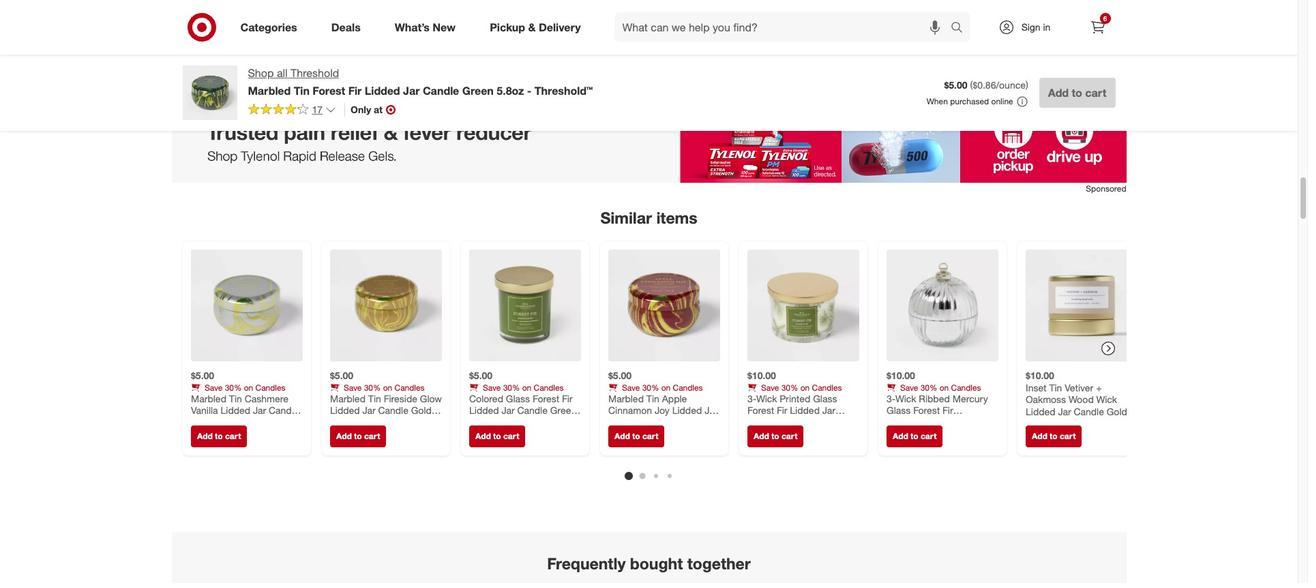 Task type: locate. For each thing, give the bounding box(es) containing it.
wick up ornament on the bottom
[[896, 392, 916, 404]]

0 horizontal spatial glass
[[506, 392, 530, 404]]

add to cart button down fireside
[[330, 425, 386, 447]]

add to cart button down the colored
[[469, 425, 525, 447]]

add to cart
[[1048, 86, 1107, 100], [197, 431, 241, 441], [336, 431, 380, 441], [475, 431, 519, 441], [614, 431, 658, 441], [754, 431, 797, 441], [893, 431, 937, 441], [1032, 431, 1076, 441]]

1 30% from the left
[[225, 382, 241, 392]]

save up vanilla on the left of the page
[[204, 382, 222, 392]]

1 on from the left
[[244, 382, 253, 392]]

2 on from the left
[[383, 382, 392, 392]]

3- up ornament on the bottom
[[887, 392, 896, 404]]

1 vertical spatial green
[[550, 404, 576, 416]]

3 on from the left
[[522, 382, 531, 392]]

1 save from the left
[[204, 382, 222, 392]]

5.8oz inside the marbled tin fireside glow lidded jar candle gold 5.8oz - threshold™
[[330, 416, 353, 428]]

add to cart down white
[[754, 431, 797, 441]]

add to cart button for marbled tin cashmere vanilla lidded jar candle silver 5.8oz - threshold™
[[191, 425, 247, 447]]

marbled tin fireside glow lidded jar candle gold 5.8oz - threshold™ image
[[330, 249, 442, 361]]

silver down vanilla on the left of the page
[[191, 416, 214, 428]]

3 candles from the left
[[534, 382, 564, 392]]

green
[[462, 84, 494, 97], [550, 404, 576, 416]]

add to cart button for marbled tin fireside glow lidded jar candle gold 5.8oz - threshold™
[[330, 425, 386, 447]]

add to cart down 4.5oz
[[475, 431, 519, 441]]

5 candles from the left
[[812, 382, 842, 392]]

threshold™ inside the marbled tin fireside glow lidded jar candle gold 5.8oz - threshold™
[[362, 416, 410, 428]]

tin inside marbled tin apple cinnamon joy lidded jar candle red 5.8oz - threshold™
[[646, 392, 659, 404]]

to for colored glass forest fir lidded jar candle green 4.5oz - threshold™
[[493, 431, 501, 441]]

tin
[[294, 84, 310, 97], [1049, 381, 1062, 393], [229, 392, 242, 404], [368, 392, 381, 404], [646, 392, 659, 404]]

threshold™ down the cashmere
[[249, 416, 297, 428]]

save 30% on candles for ribbed
[[900, 382, 981, 392]]

when purchased online
[[927, 96, 1014, 106]]

2 $10.00 from the left
[[887, 370, 915, 381]]

1 3- from the left
[[747, 392, 756, 404]]

save for 3-wick printed glass forest fir lidded jar candle white 12oz - threshold™
[[761, 382, 779, 392]]

deals link
[[320, 12, 378, 42]]

30%
[[225, 382, 241, 392], [364, 382, 381, 392], [503, 382, 520, 392], [642, 382, 659, 392], [781, 382, 798, 392], [921, 382, 937, 392]]

candle inside 'colored glass forest fir lidded jar candle green 4.5oz - threshold™'
[[517, 404, 547, 416]]

to
[[1072, 86, 1083, 100], [215, 431, 223, 441], [354, 431, 362, 441], [493, 431, 501, 441], [632, 431, 640, 441], [771, 431, 779, 441], [911, 431, 918, 441], [1050, 431, 1058, 441]]

candle inside shop all threshold marbled tin forest fir lidded jar candle green 5.8oz - threshold™
[[423, 84, 459, 97]]

0 horizontal spatial 3-
[[747, 392, 756, 404]]

marbled tin cashmere vanilla lidded jar candle silver 5.8oz - threshold™ image
[[191, 249, 303, 361]]

add to cart for marbled tin cashmere vanilla lidded jar candle silver 5.8oz - threshold™
[[197, 431, 241, 441]]

save up cinnamon
[[622, 382, 640, 392]]

lidded inside marbled tin apple cinnamon joy lidded jar candle red 5.8oz - threshold™
[[672, 404, 702, 416]]

tin left fireside
[[368, 392, 381, 404]]

lidded inside 'marbled tin cashmere vanilla lidded jar candle silver 5.8oz - threshold™'
[[220, 404, 250, 416]]

6oz down oakmoss
[[1026, 417, 1041, 429]]

3-wick printed glass forest fir lidded jar candle white 12oz - threshold™
[[747, 392, 837, 440]]

$5.00 for marbled tin fireside glow lidded jar candle gold 5.8oz - threshold™
[[330, 370, 353, 381]]

wick
[[756, 392, 777, 404], [896, 392, 916, 404], [1097, 393, 1117, 405]]

save for colored glass forest fir lidded jar candle green 4.5oz - threshold™
[[483, 382, 501, 392]]

threshold™ down the wood
[[1050, 417, 1098, 429]]

What can we help you find? suggestions appear below search field
[[614, 12, 954, 42]]

cart down red
[[642, 431, 658, 441]]

2 horizontal spatial glass
[[887, 404, 911, 416]]

fir
[[348, 84, 362, 97], [562, 392, 572, 404], [777, 404, 787, 416], [943, 404, 953, 416]]

5.8oz inside marbled tin apple cinnamon joy lidded jar candle red 5.8oz - threshold™
[[661, 416, 684, 428]]

to for marbled tin fireside glow lidded jar candle gold 5.8oz - threshold™
[[354, 431, 362, 441]]

advertisement region
[[172, 103, 1127, 183]]

tin inside the marbled tin fireside glow lidded jar candle gold 5.8oz - threshold™
[[368, 392, 381, 404]]

marbled
[[248, 84, 291, 97], [191, 392, 226, 404], [330, 392, 365, 404], [608, 392, 644, 404]]

threshold™ inside shop all threshold marbled tin forest fir lidded jar candle green 5.8oz - threshold™
[[535, 84, 593, 97]]

1 horizontal spatial 3-
[[887, 392, 896, 404]]

at
[[374, 104, 383, 115]]

add to cart button for 3-wick ribbed mercury glass forest fir ornament jar candle silver 6oz - threshold™
[[887, 425, 943, 447]]

cart for 3-wick ribbed mercury glass forest fir ornament jar candle silver 6oz - threshold™
[[921, 431, 937, 441]]

save up 4.5oz
[[483, 382, 501, 392]]

0 horizontal spatial green
[[462, 84, 494, 97]]

cart for marbled tin apple cinnamon joy lidded jar candle red 5.8oz - threshold™
[[642, 431, 658, 441]]

marbled down "shop"
[[248, 84, 291, 97]]

frequently
[[547, 554, 626, 573]]

1 $10.00 from the left
[[747, 370, 776, 381]]

search button
[[945, 12, 977, 45]]

1 horizontal spatial green
[[550, 404, 576, 416]]

3- for 3-wick ribbed mercury glass forest fir ornament jar candle silver 6oz - threshold™
[[887, 392, 896, 404]]

/ounce
[[996, 79, 1026, 91]]

3 save from the left
[[483, 382, 501, 392]]

candle inside 3-wick printed glass forest fir lidded jar candle white 12oz - threshold™
[[747, 416, 778, 428]]

in
[[1044, 21, 1051, 33]]

pickup
[[490, 20, 525, 34]]

tin inside 'marbled tin cashmere vanilla lidded jar candle silver 5.8oz - threshold™'
[[229, 392, 242, 404]]

cart
[[1086, 86, 1107, 100], [225, 431, 241, 441], [364, 431, 380, 441], [503, 431, 519, 441], [642, 431, 658, 441], [782, 431, 797, 441], [921, 431, 937, 441], [1060, 431, 1076, 441]]

to for marbled tin apple cinnamon joy lidded jar candle red 5.8oz - threshold™
[[632, 431, 640, 441]]

jar inside 'marbled tin cashmere vanilla lidded jar candle silver 5.8oz - threshold™'
[[253, 404, 266, 416]]

2 horizontal spatial $10.00
[[1026, 370, 1054, 381]]

add for marbled tin cashmere vanilla lidded jar candle silver 5.8oz - threshold™
[[197, 431, 212, 441]]

jar inside 3-wick ribbed mercury glass forest fir ornament jar candle silver 6oz - threshold™
[[932, 416, 945, 428]]

3-wick ribbed mercury glass forest fir ornament jar candle silver 6oz - threshold™ image
[[887, 249, 999, 361]]

4 candles from the left
[[673, 382, 703, 392]]

oakmoss
[[1026, 393, 1066, 405]]

on for apple
[[661, 382, 671, 392]]

add to cart button down ribbed
[[887, 425, 943, 447]]

glass inside 'colored glass forest fir lidded jar candle green 4.5oz - threshold™'
[[506, 392, 530, 404]]

wick inside $10.00 inset tin vetiver + oakmoss wood wick lidded jar candle gold 6oz - threshold™
[[1097, 393, 1117, 405]]

cart down 'marbled tin cashmere vanilla lidded jar candle silver 5.8oz - threshold™'
[[225, 431, 241, 441]]

add to cart down oakmoss
[[1032, 431, 1076, 441]]

5 save from the left
[[761, 382, 779, 392]]

threshold™ inside 3-wick ribbed mercury glass forest fir ornament jar candle silver 6oz - threshold™
[[937, 428, 985, 440]]

$10.00 up 3-wick printed glass forest fir lidded jar candle white 12oz - threshold™
[[747, 370, 776, 381]]

add to cart button down vanilla on the left of the page
[[191, 425, 247, 447]]

jar inside marbled tin apple cinnamon joy lidded jar candle red 5.8oz - threshold™
[[705, 404, 718, 416]]

online
[[992, 96, 1014, 106]]

30% for apple
[[642, 382, 659, 392]]

items
[[657, 208, 698, 227]]

glass right the colored
[[506, 392, 530, 404]]

tin inside $10.00 inset tin vetiver + oakmoss wood wick lidded jar candle gold 6oz - threshold™
[[1049, 381, 1062, 393]]

6 on from the left
[[940, 382, 949, 392]]

cart for marbled tin cashmere vanilla lidded jar candle silver 5.8oz - threshold™
[[225, 431, 241, 441]]

purchased
[[951, 96, 989, 106]]

marbled up vanilla on the left of the page
[[191, 392, 226, 404]]

on
[[244, 382, 253, 392], [383, 382, 392, 392], [522, 382, 531, 392], [661, 382, 671, 392], [800, 382, 810, 392], [940, 382, 949, 392]]

glass up ornament on the bottom
[[887, 404, 911, 416]]

cashmere
[[244, 392, 288, 404]]

on for fireside
[[383, 382, 392, 392]]

6 save from the left
[[900, 382, 918, 392]]

colored glass forest fir lidded jar candle green 4.5oz - threshold™
[[469, 392, 576, 428]]

-
[[527, 84, 532, 97], [243, 416, 246, 428], [356, 416, 359, 428], [495, 416, 499, 428], [687, 416, 691, 428], [831, 416, 834, 428], [1044, 417, 1047, 429], [931, 428, 934, 440]]

$5.00 up cinnamon
[[608, 370, 632, 381]]

$5.00 up the marbled tin fireside glow lidded jar candle gold 5.8oz - threshold™
[[330, 370, 353, 381]]

6oz down ornament on the bottom
[[913, 428, 928, 440]]

tin left the cashmere
[[229, 392, 242, 404]]

1 horizontal spatial glass
[[813, 392, 837, 404]]

together
[[688, 554, 751, 573]]

6 30% from the left
[[921, 382, 937, 392]]

save left ribbed
[[900, 382, 918, 392]]

$5.00 up vanilla on the left of the page
[[191, 370, 214, 381]]

tin up oakmoss
[[1049, 381, 1062, 393]]

- inside 3-wick ribbed mercury glass forest fir ornament jar candle silver 6oz - threshold™
[[931, 428, 934, 440]]

3- inside 3-wick printed glass forest fir lidded jar candle white 12oz - threshold™
[[747, 392, 756, 404]]

save
[[204, 382, 222, 392], [344, 382, 361, 392], [483, 382, 501, 392], [622, 382, 640, 392], [761, 382, 779, 392], [900, 382, 918, 392]]

jar inside 3-wick printed glass forest fir lidded jar candle white 12oz - threshold™
[[822, 404, 835, 416]]

marbled up cinnamon
[[608, 392, 644, 404]]

threshold™ down mercury
[[937, 428, 985, 440]]

wick left printed
[[756, 392, 777, 404]]

add to cart down red
[[614, 431, 658, 441]]

$5.00 for marbled tin cashmere vanilla lidded jar candle silver 5.8oz - threshold™
[[191, 370, 214, 381]]

save for marbled tin fireside glow lidded jar candle gold 5.8oz - threshold™
[[344, 382, 361, 392]]

fir inside 3-wick printed glass forest fir lidded jar candle white 12oz - threshold™
[[777, 404, 787, 416]]

sign in link
[[987, 12, 1072, 42]]

green inside shop all threshold marbled tin forest fir lidded jar candle green 5.8oz - threshold™
[[462, 84, 494, 97]]

4 30% from the left
[[642, 382, 659, 392]]

gold
[[411, 404, 431, 416], [1107, 405, 1127, 417]]

colored glass forest fir lidded jar candle green 4.5oz - threshold™ image
[[469, 249, 581, 361]]

cinnamon
[[608, 404, 652, 416]]

when
[[927, 96, 948, 106]]

add for 3-wick ribbed mercury glass forest fir ornament jar candle silver 6oz - threshold™
[[893, 431, 908, 441]]

glass inside 3-wick ribbed mercury glass forest fir ornament jar candle silver 6oz - threshold™
[[887, 404, 911, 416]]

glow
[[420, 392, 442, 404]]

2 3- from the left
[[887, 392, 896, 404]]

save 30% on candles
[[204, 382, 285, 392], [344, 382, 424, 392], [483, 382, 564, 392], [622, 382, 703, 392], [761, 382, 842, 392], [900, 382, 981, 392]]

4 save 30% on candles from the left
[[622, 382, 703, 392]]

to for marbled tin cashmere vanilla lidded jar candle silver 5.8oz - threshold™
[[215, 431, 223, 441]]

glass up 12oz at the right bottom of the page
[[813, 392, 837, 404]]

add to cart for colored glass forest fir lidded jar candle green 4.5oz - threshold™
[[475, 431, 519, 441]]

30% for printed
[[781, 382, 798, 392]]

silver
[[191, 416, 214, 428], [887, 428, 910, 440]]

0 horizontal spatial $10.00
[[747, 370, 776, 381]]

cart down $10.00 inset tin vetiver + oakmoss wood wick lidded jar candle gold 6oz - threshold™
[[1060, 431, 1076, 441]]

tin up joy
[[646, 392, 659, 404]]

$5.00 for colored glass forest fir lidded jar candle green 4.5oz - threshold™
[[469, 370, 492, 381]]

- inside 'marbled tin cashmere vanilla lidded jar candle silver 5.8oz - threshold™'
[[243, 416, 246, 428]]

forest inside 3-wick ribbed mercury glass forest fir ornament jar candle silver 6oz - threshold™
[[913, 404, 940, 416]]

$10.00 up ornament on the bottom
[[887, 370, 915, 381]]

inset tin vetiver + oakmoss wood wick lidded jar candle gold 6oz - threshold™ image
[[1026, 249, 1138, 361]]

on for printed
[[800, 382, 810, 392]]

cart down 'colored glass forest fir lidded jar candle green 4.5oz - threshold™'
[[503, 431, 519, 441]]

wick inside 3-wick printed glass forest fir lidded jar candle white 12oz - threshold™
[[756, 392, 777, 404]]

2 save from the left
[[344, 382, 361, 392]]

add to cart down ornament on the bottom
[[893, 431, 937, 441]]

0 vertical spatial green
[[462, 84, 494, 97]]

shop
[[248, 66, 274, 80]]

threshold™ down the delivery on the left of page
[[535, 84, 593, 97]]

5.8oz
[[497, 84, 524, 97], [217, 416, 240, 428], [330, 416, 353, 428], [661, 416, 684, 428]]

$10.00 inside $10.00 inset tin vetiver + oakmoss wood wick lidded jar candle gold 6oz - threshold™
[[1026, 370, 1054, 381]]

save 30% on candles for apple
[[622, 382, 703, 392]]

save left fireside
[[344, 382, 361, 392]]

2 save 30% on candles from the left
[[344, 382, 424, 392]]

0 horizontal spatial 6oz
[[913, 428, 928, 440]]

save for 3-wick ribbed mercury glass forest fir ornament jar candle silver 6oz - threshold™
[[900, 382, 918, 392]]

fir inside 3-wick ribbed mercury glass forest fir ornament jar candle silver 6oz - threshold™
[[943, 404, 953, 416]]

3- left printed
[[747, 392, 756, 404]]

lidded
[[365, 84, 400, 97], [220, 404, 250, 416], [330, 404, 360, 416], [469, 404, 499, 416], [672, 404, 702, 416], [790, 404, 820, 416], [1026, 405, 1056, 417]]

marbled inside marbled tin apple cinnamon joy lidded jar candle red 5.8oz - threshold™
[[608, 392, 644, 404]]

threshold™ down fireside
[[362, 416, 410, 428]]

marbled inside the marbled tin fireside glow lidded jar candle gold 5.8oz - threshold™
[[330, 392, 365, 404]]

bought
[[630, 554, 683, 573]]

what's new link
[[383, 12, 473, 42]]

silver inside 'marbled tin cashmere vanilla lidded jar candle silver 5.8oz - threshold™'
[[191, 416, 214, 428]]

1 save 30% on candles from the left
[[204, 382, 285, 392]]

wick for forest
[[756, 392, 777, 404]]

glass
[[506, 392, 530, 404], [813, 392, 837, 404], [887, 404, 911, 416]]

forest inside 3-wick printed glass forest fir lidded jar candle white 12oz - threshold™
[[747, 404, 774, 416]]

5 on from the left
[[800, 382, 810, 392]]

2 candles from the left
[[394, 382, 424, 392]]

cart down 6 link
[[1086, 86, 1107, 100]]

cart for marbled tin fireside glow lidded jar candle gold 5.8oz - threshold™
[[364, 431, 380, 441]]

fir inside shop all threshold marbled tin forest fir lidded jar candle green 5.8oz - threshold™
[[348, 84, 362, 97]]

region
[[172, 103, 1146, 583]]

add to cart button
[[1040, 78, 1116, 108], [191, 425, 247, 447], [330, 425, 386, 447], [469, 425, 525, 447], [608, 425, 664, 447], [747, 425, 804, 447], [887, 425, 943, 447], [1026, 425, 1082, 447]]

lidded inside shop all threshold marbled tin forest fir lidded jar candle green 5.8oz - threshold™
[[365, 84, 400, 97]]

1 horizontal spatial $10.00
[[887, 370, 915, 381]]

3 save 30% on candles from the left
[[483, 382, 564, 392]]

glass inside 3-wick printed glass forest fir lidded jar candle white 12oz - threshold™
[[813, 392, 837, 404]]

wick down +
[[1097, 393, 1117, 405]]

1 horizontal spatial gold
[[1107, 405, 1127, 417]]

marbled for marbled tin fireside glow lidded jar candle gold 5.8oz - threshold™
[[330, 392, 365, 404]]

4 on from the left
[[661, 382, 671, 392]]

4 save from the left
[[622, 382, 640, 392]]

5 30% from the left
[[781, 382, 798, 392]]

1 horizontal spatial silver
[[887, 428, 910, 440]]

marbled inside 'marbled tin cashmere vanilla lidded jar candle silver 5.8oz - threshold™'
[[191, 392, 226, 404]]

wick inside 3-wick ribbed mercury glass forest fir ornament jar candle silver 6oz - threshold™
[[896, 392, 916, 404]]

candle
[[423, 84, 459, 97], [268, 404, 299, 416], [378, 404, 408, 416], [517, 404, 547, 416], [1074, 405, 1104, 417], [608, 416, 639, 428], [747, 416, 778, 428], [948, 416, 978, 428]]

forest inside shop all threshold marbled tin forest fir lidded jar candle green 5.8oz - threshold™
[[313, 84, 345, 97]]

delivery
[[539, 20, 581, 34]]

$5.00 up the colored
[[469, 370, 492, 381]]

gold inside the marbled tin fireside glow lidded jar candle gold 5.8oz - threshold™
[[411, 404, 431, 416]]

add to cart down vanilla on the left of the page
[[197, 431, 241, 441]]

threshold™ down white
[[747, 428, 795, 440]]

6 save 30% on candles from the left
[[900, 382, 981, 392]]

6 candles from the left
[[951, 382, 981, 392]]

silver inside 3-wick ribbed mercury glass forest fir ornament jar candle silver 6oz - threshold™
[[887, 428, 910, 440]]

6oz
[[1026, 417, 1041, 429], [913, 428, 928, 440]]

candles for fireside
[[394, 382, 424, 392]]

threshold™ right 4.5oz
[[501, 416, 549, 428]]

region containing similar items
[[172, 103, 1146, 583]]

candle inside 'marbled tin cashmere vanilla lidded jar candle silver 5.8oz - threshold™'
[[268, 404, 299, 416]]

cart down ornament on the bottom
[[921, 431, 937, 441]]

jar inside the marbled tin fireside glow lidded jar candle gold 5.8oz - threshold™
[[362, 404, 375, 416]]

4.5oz
[[469, 416, 492, 428]]

save for marbled tin apple cinnamon joy lidded jar candle red 5.8oz - threshold™
[[622, 382, 640, 392]]

3 $10.00 from the left
[[1026, 370, 1054, 381]]

printed
[[780, 392, 810, 404]]

$5.00 ( $0.86 /ounce )
[[945, 79, 1029, 91]]

1 candles from the left
[[255, 382, 285, 392]]

2 30% from the left
[[364, 382, 381, 392]]

3- for 3-wick printed glass forest fir lidded jar candle white 12oz - threshold™
[[747, 392, 756, 404]]

threshold™
[[535, 84, 593, 97], [249, 416, 297, 428], [362, 416, 410, 428], [501, 416, 549, 428], [1050, 417, 1098, 429], [608, 428, 656, 440], [747, 428, 795, 440], [937, 428, 985, 440]]

2 horizontal spatial wick
[[1097, 393, 1117, 405]]

add to cart button down printed
[[747, 425, 804, 447]]

colored
[[469, 392, 503, 404]]

fir inside 'colored glass forest fir lidded jar candle green 4.5oz - threshold™'
[[562, 392, 572, 404]]

$5.00
[[945, 79, 968, 91], [191, 370, 214, 381], [330, 370, 353, 381], [469, 370, 492, 381], [608, 370, 632, 381]]

silver down ornament on the bottom
[[887, 428, 910, 440]]

add to cart down the marbled tin fireside glow lidded jar candle gold 5.8oz - threshold™
[[336, 431, 380, 441]]

save left printed
[[761, 382, 779, 392]]

lidded inside 3-wick printed glass forest fir lidded jar candle white 12oz - threshold™
[[790, 404, 820, 416]]

new
[[433, 20, 456, 34]]

marbled inside shop all threshold marbled tin forest fir lidded jar candle green 5.8oz - threshold™
[[248, 84, 291, 97]]

6oz inside $10.00 inset tin vetiver + oakmoss wood wick lidded jar candle gold 6oz - threshold™
[[1026, 417, 1041, 429]]

5 save 30% on candles from the left
[[761, 382, 842, 392]]

$10.00
[[747, 370, 776, 381], [887, 370, 915, 381], [1026, 370, 1054, 381]]

only at
[[351, 104, 383, 115]]

save 30% on candles for printed
[[761, 382, 842, 392]]

$10.00 up inset
[[1026, 370, 1054, 381]]

3 30% from the left
[[503, 382, 520, 392]]

candles
[[255, 382, 285, 392], [394, 382, 424, 392], [534, 382, 564, 392], [673, 382, 703, 392], [812, 382, 842, 392], [951, 382, 981, 392]]

cart for colored glass forest fir lidded jar candle green 4.5oz - threshold™
[[503, 431, 519, 441]]

jar
[[403, 84, 420, 97], [253, 404, 266, 416], [362, 404, 375, 416], [501, 404, 515, 416], [705, 404, 718, 416], [822, 404, 835, 416], [1058, 405, 1071, 417], [932, 416, 945, 428]]

threshold
[[291, 66, 339, 80]]

cart down white
[[782, 431, 797, 441]]

gold inside $10.00 inset tin vetiver + oakmoss wood wick lidded jar candle gold 6oz - threshold™
[[1107, 405, 1127, 417]]

add to cart button down cinnamon
[[608, 425, 664, 447]]

0 horizontal spatial gold
[[411, 404, 431, 416]]

3-
[[747, 392, 756, 404], [887, 392, 896, 404]]

deals
[[331, 20, 361, 34]]

forest
[[313, 84, 345, 97], [533, 392, 559, 404], [747, 404, 774, 416], [913, 404, 940, 416]]

shop all threshold marbled tin forest fir lidded jar candle green 5.8oz - threshold™
[[248, 66, 593, 97]]

threshold™ down red
[[608, 428, 656, 440]]

tin down threshold
[[294, 84, 310, 97]]

0 horizontal spatial wick
[[756, 392, 777, 404]]

cart down the marbled tin fireside glow lidded jar candle gold 5.8oz - threshold™
[[364, 431, 380, 441]]

candle inside the marbled tin fireside glow lidded jar candle gold 5.8oz - threshold™
[[378, 404, 408, 416]]

3- inside 3-wick ribbed mercury glass forest fir ornament jar candle silver 6oz - threshold™
[[887, 392, 896, 404]]

marbled for marbled tin apple cinnamon joy lidded jar candle red 5.8oz - threshold™
[[608, 392, 644, 404]]

jar inside $10.00 inset tin vetiver + oakmoss wood wick lidded jar candle gold 6oz - threshold™
[[1058, 405, 1071, 417]]

0 horizontal spatial silver
[[191, 416, 214, 428]]

forest inside 'colored glass forest fir lidded jar candle green 4.5oz - threshold™'
[[533, 392, 559, 404]]

1 horizontal spatial 6oz
[[1026, 417, 1041, 429]]

1 horizontal spatial wick
[[896, 392, 916, 404]]

marbled left fireside
[[330, 392, 365, 404]]

pickup & delivery link
[[478, 12, 598, 42]]



Task type: describe. For each thing, give the bounding box(es) containing it.
&
[[528, 20, 536, 34]]

frequently bought together
[[547, 554, 751, 573]]

image of marbled tin forest fir lidded jar candle green 5.8oz - threshold™ image
[[183, 65, 237, 120]]

tin for marbled tin apple cinnamon joy lidded jar candle red 5.8oz - threshold™
[[646, 392, 659, 404]]

lidded inside $10.00 inset tin vetiver + oakmoss wood wick lidded jar candle gold 6oz - threshold™
[[1026, 405, 1056, 417]]

vetiver
[[1065, 381, 1094, 393]]

inset
[[1026, 381, 1047, 393]]

categories
[[241, 20, 297, 34]]

add for marbled tin apple cinnamon joy lidded jar candle red 5.8oz - threshold™
[[614, 431, 630, 441]]

candles for printed
[[812, 382, 842, 392]]

add for colored glass forest fir lidded jar candle green 4.5oz - threshold™
[[475, 431, 491, 441]]

on for forest
[[522, 382, 531, 392]]

marbled tin apple cinnamon joy lidded jar candle red 5.8oz - threshold™
[[608, 392, 718, 440]]

add to cart button right )
[[1040, 78, 1116, 108]]

$10.00 for 3-wick ribbed mercury glass forest fir ornament jar candle silver 6oz - threshold™
[[887, 370, 915, 381]]

what's
[[395, 20, 430, 34]]

vanilla
[[191, 404, 218, 416]]

green inside 'colored glass forest fir lidded jar candle green 4.5oz - threshold™'
[[550, 404, 576, 416]]

threshold™ inside 'marbled tin cashmere vanilla lidded jar candle silver 5.8oz - threshold™'
[[249, 416, 297, 428]]

candles for forest
[[534, 382, 564, 392]]

tin inside shop all threshold marbled tin forest fir lidded jar candle green 5.8oz - threshold™
[[294, 84, 310, 97]]

marbled tin apple cinnamon joy lidded jar candle red 5.8oz - threshold™ image
[[608, 249, 720, 361]]

- inside shop all threshold marbled tin forest fir lidded jar candle green 5.8oz - threshold™
[[527, 84, 532, 97]]

add to cart for marbled tin fireside glow lidded jar candle gold 5.8oz - threshold™
[[336, 431, 380, 441]]

threshold™ inside 'colored glass forest fir lidded jar candle green 4.5oz - threshold™'
[[501, 416, 549, 428]]

mercury
[[953, 392, 988, 404]]

pickup & delivery
[[490, 20, 581, 34]]

categories link
[[229, 12, 314, 42]]

$10.00 for 3-wick printed glass forest fir lidded jar candle white 12oz - threshold™
[[747, 370, 776, 381]]

ribbed
[[919, 392, 950, 404]]

- inside the marbled tin fireside glow lidded jar candle gold 5.8oz - threshold™
[[356, 416, 359, 428]]

3-wick printed glass forest fir lidded jar candle white 12oz - threshold™ image
[[747, 249, 859, 361]]

add to cart for 3-wick ribbed mercury glass forest fir ornament jar candle silver 6oz - threshold™
[[893, 431, 937, 441]]

3-wick ribbed mercury glass forest fir ornament jar candle silver 6oz - threshold™
[[887, 392, 988, 440]]

add to cart button down oakmoss
[[1026, 425, 1082, 447]]

threshold™ inside 3-wick printed glass forest fir lidded jar candle white 12oz - threshold™
[[747, 428, 795, 440]]

search
[[945, 22, 977, 35]]

(
[[971, 79, 973, 91]]

marbled tin cashmere vanilla lidded jar candle silver 5.8oz - threshold™
[[191, 392, 299, 428]]

5.8oz inside shop all threshold marbled tin forest fir lidded jar candle green 5.8oz - threshold™
[[497, 84, 524, 97]]

17 link
[[248, 103, 336, 119]]

add for 3-wick printed glass forest fir lidded jar candle white 12oz - threshold™
[[754, 431, 769, 441]]

sign in
[[1022, 21, 1051, 33]]

add to cart for 3-wick printed glass forest fir lidded jar candle white 12oz - threshold™
[[754, 431, 797, 441]]

- inside 3-wick printed glass forest fir lidded jar candle white 12oz - threshold™
[[831, 416, 834, 428]]

wood
[[1069, 393, 1094, 405]]

apple
[[662, 392, 687, 404]]

similar
[[601, 208, 652, 227]]

add to cart button for colored glass forest fir lidded jar candle green 4.5oz - threshold™
[[469, 425, 525, 447]]

marbled for marbled tin cashmere vanilla lidded jar candle silver 5.8oz - threshold™
[[191, 392, 226, 404]]

marbled tin fireside glow lidded jar candle gold 5.8oz - threshold™
[[330, 392, 442, 428]]

red
[[641, 416, 659, 428]]

joy
[[655, 404, 670, 416]]

$5.00 left ( at the right
[[945, 79, 968, 91]]

17
[[312, 104, 323, 115]]

white
[[780, 416, 805, 428]]

to for 3-wick printed glass forest fir lidded jar candle white 12oz - threshold™
[[771, 431, 779, 441]]

30% for ribbed
[[921, 382, 937, 392]]

30% for forest
[[503, 382, 520, 392]]

save for marbled tin cashmere vanilla lidded jar candle silver 5.8oz - threshold™
[[204, 382, 222, 392]]

save 30% on candles for forest
[[483, 382, 564, 392]]

+
[[1096, 381, 1102, 393]]

30% for fireside
[[364, 382, 381, 392]]

candles for cashmere
[[255, 382, 285, 392]]

$0.86
[[973, 79, 996, 91]]

- inside 'colored glass forest fir lidded jar candle green 4.5oz - threshold™'
[[495, 416, 499, 428]]

on for cashmere
[[244, 382, 253, 392]]

what's new
[[395, 20, 456, 34]]

jar inside 'colored glass forest fir lidded jar candle green 4.5oz - threshold™'
[[501, 404, 515, 416]]

add to cart right )
[[1048, 86, 1107, 100]]

candles for ribbed
[[951, 382, 981, 392]]

sign
[[1022, 21, 1041, 33]]

tin for marbled tin cashmere vanilla lidded jar candle silver 5.8oz - threshold™
[[229, 392, 242, 404]]

30% for cashmere
[[225, 382, 241, 392]]

to for 3-wick ribbed mercury glass forest fir ornament jar candle silver 6oz - threshold™
[[911, 431, 918, 441]]

cart for 3-wick printed glass forest fir lidded jar candle white 12oz - threshold™
[[782, 431, 797, 441]]

candle inside 3-wick ribbed mercury glass forest fir ornament jar candle silver 6oz - threshold™
[[948, 416, 978, 428]]

add to cart button for marbled tin apple cinnamon joy lidded jar candle red 5.8oz - threshold™
[[608, 425, 664, 447]]

- inside marbled tin apple cinnamon joy lidded jar candle red 5.8oz - threshold™
[[687, 416, 691, 428]]

candle inside $10.00 inset tin vetiver + oakmoss wood wick lidded jar candle gold 6oz - threshold™
[[1074, 405, 1104, 417]]

12oz
[[807, 416, 828, 428]]

candle inside marbled tin apple cinnamon joy lidded jar candle red 5.8oz - threshold™
[[608, 416, 639, 428]]

save 30% on candles for fireside
[[344, 382, 424, 392]]

6
[[1104, 14, 1108, 23]]

ornament
[[887, 416, 929, 428]]

add for marbled tin fireside glow lidded jar candle gold 5.8oz - threshold™
[[336, 431, 352, 441]]

lidded inside the marbled tin fireside glow lidded jar candle gold 5.8oz - threshold™
[[330, 404, 360, 416]]

on for ribbed
[[940, 382, 949, 392]]

6oz inside 3-wick ribbed mercury glass forest fir ornament jar candle silver 6oz - threshold™
[[913, 428, 928, 440]]

threshold™ inside marbled tin apple cinnamon joy lidded jar candle red 5.8oz - threshold™
[[608, 428, 656, 440]]

sponsored
[[1086, 183, 1127, 194]]

lidded inside 'colored glass forest fir lidded jar candle green 4.5oz - threshold™'
[[469, 404, 499, 416]]

add to cart button for 3-wick printed glass forest fir lidded jar candle white 12oz - threshold™
[[747, 425, 804, 447]]

$10.00 inset tin vetiver + oakmoss wood wick lidded jar candle gold 6oz - threshold™
[[1026, 370, 1127, 429]]

- inside $10.00 inset tin vetiver + oakmoss wood wick lidded jar candle gold 6oz - threshold™
[[1044, 417, 1047, 429]]

candles for apple
[[673, 382, 703, 392]]

similar items
[[601, 208, 698, 227]]

tin for marbled tin fireside glow lidded jar candle gold 5.8oz - threshold™
[[368, 392, 381, 404]]

save 30% on candles for cashmere
[[204, 382, 285, 392]]

)
[[1026, 79, 1029, 91]]

$5.00 for marbled tin apple cinnamon joy lidded jar candle red 5.8oz - threshold™
[[608, 370, 632, 381]]

all
[[277, 66, 288, 80]]

wick for glass
[[896, 392, 916, 404]]

6 link
[[1083, 12, 1113, 42]]

5.8oz inside 'marbled tin cashmere vanilla lidded jar candle silver 5.8oz - threshold™'
[[217, 416, 240, 428]]

fireside
[[384, 392, 417, 404]]

add to cart for marbled tin apple cinnamon joy lidded jar candle red 5.8oz - threshold™
[[614, 431, 658, 441]]

jar inside shop all threshold marbled tin forest fir lidded jar candle green 5.8oz - threshold™
[[403, 84, 420, 97]]

only
[[351, 104, 371, 115]]

threshold™ inside $10.00 inset tin vetiver + oakmoss wood wick lidded jar candle gold 6oz - threshold™
[[1050, 417, 1098, 429]]



Task type: vqa. For each thing, say whether or not it's contained in the screenshot.
bottommost Bethesda
no



